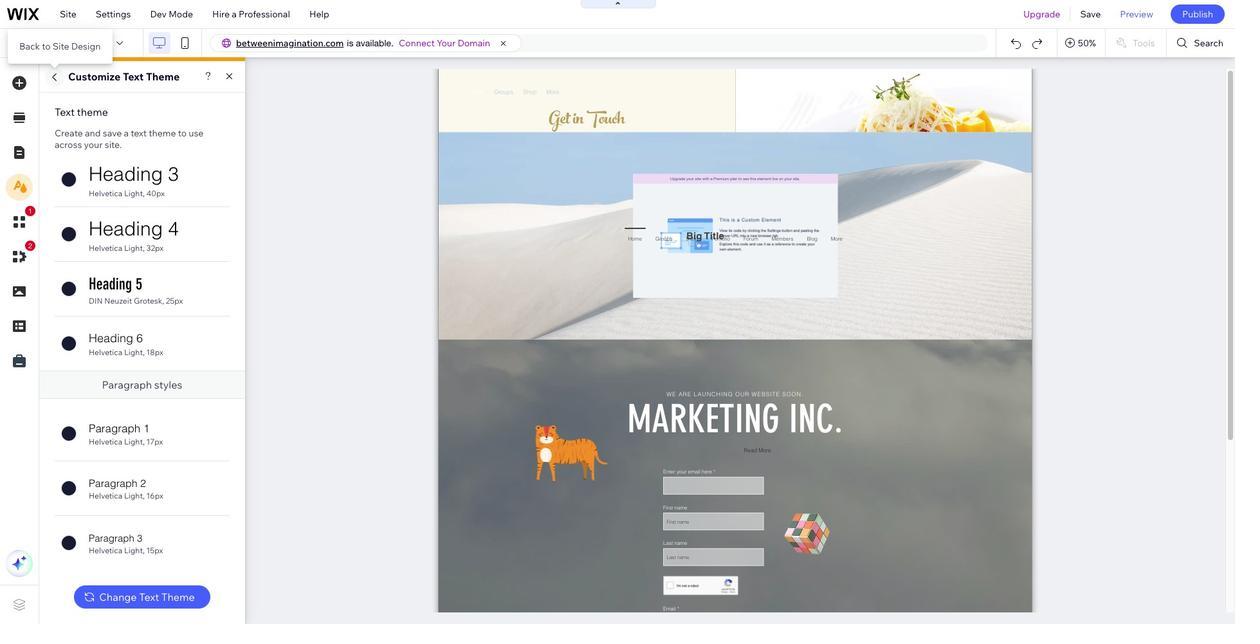 Task type: describe. For each thing, give the bounding box(es) containing it.
site.
[[105, 139, 122, 151]]

publish button
[[1171, 5, 1225, 24]]

paragraph for 3
[[89, 532, 134, 544]]

paragraph for 2
[[89, 477, 137, 489]]

60px
[[166, 134, 184, 143]]

, for heading 3
[[143, 189, 145, 198]]

is
[[347, 38, 353, 48]]

paragraph for 1
[[89, 421, 140, 435]]

40px
[[146, 189, 165, 198]]

hire a professional
[[212, 8, 290, 20]]

customize text theme
[[68, 70, 180, 83]]

back to site design
[[19, 41, 101, 52]]

heading 6 helvetica light , 18px
[[89, 331, 163, 357]]

, for heading 4
[[143, 243, 145, 253]]

paragraph 3 helvetica light , 15px
[[89, 532, 163, 555]]

2 inside button
[[28, 242, 32, 250]]

use
[[189, 127, 204, 139]]

light for heading 6
[[124, 347, 143, 357]]

6
[[136, 331, 143, 346]]

home
[[49, 37, 74, 49]]

text
[[131, 127, 147, 139]]

3 for paragraph 3
[[137, 532, 142, 544]]

change text theme
[[99, 591, 195, 603]]

heading for heading 2
[[89, 108, 141, 131]]

professional
[[239, 8, 290, 20]]

18px
[[146, 347, 163, 357]]

styles
[[154, 378, 182, 391]]

2 for paragraph
[[140, 477, 146, 489]]

2 button
[[6, 241, 35, 270]]

dev
[[150, 8, 167, 20]]

helvetica for heading 4
[[89, 243, 122, 253]]

change text theme button
[[74, 585, 210, 609]]

and
[[85, 127, 101, 139]]

light for heading 3
[[124, 189, 143, 198]]

heading 5 din neuzeit grotesk , 25px
[[89, 274, 183, 305]]

paragraph 2 helvetica light , 16px
[[89, 477, 163, 501]]

dev mode
[[150, 8, 193, 20]]

helvetica for heading 6
[[89, 347, 122, 357]]

your
[[84, 139, 103, 151]]

1 button
[[6, 206, 35, 235]]

text theme
[[55, 106, 108, 118]]

preview
[[1120, 8, 1154, 20]]

, for paragraph 3
[[143, 545, 145, 555]]

neuzeit for 5
[[104, 296, 132, 305]]

grotesk for 5
[[134, 296, 162, 305]]

settings
[[96, 8, 131, 20]]

upgrade
[[1024, 8, 1061, 20]]

16px
[[146, 491, 163, 501]]

text for change
[[139, 591, 159, 603]]

light for heading 4
[[124, 243, 143, 253]]

helvetica for heading 3
[[89, 189, 122, 198]]

save
[[1080, 8, 1101, 20]]

1 inside the paragraph 1 helvetica light , 17px
[[143, 421, 150, 435]]

, inside "heading 2 din neuzeit grotesk , 60px"
[[162, 134, 164, 143]]



Task type: locate. For each thing, give the bounding box(es) containing it.
paragraph styles
[[102, 378, 182, 391]]

1 light from the top
[[124, 189, 143, 198]]

text inside button
[[139, 591, 159, 603]]

light for paragraph 2
[[124, 491, 143, 501]]

helvetica down "site."
[[89, 189, 122, 198]]

15px
[[146, 545, 163, 555]]

your
[[437, 37, 456, 49]]

25px
[[166, 296, 183, 305]]

2 inside "heading 2 din neuzeit grotesk , 60px"
[[145, 108, 153, 131]]

helvetica for paragraph 1
[[89, 437, 122, 446]]

3 light from the top
[[124, 347, 143, 357]]

0 horizontal spatial 1
[[28, 207, 32, 215]]

1 vertical spatial text
[[55, 106, 75, 118]]

neuzeit for 2
[[104, 134, 132, 143]]

paragraph 1 helvetica light , 17px
[[89, 421, 163, 446]]

heading for heading 6
[[89, 331, 133, 346]]

0 vertical spatial to
[[42, 41, 51, 52]]

1 neuzeit from the top
[[104, 134, 132, 143]]

0 vertical spatial din
[[89, 134, 103, 143]]

1 vertical spatial 1
[[143, 421, 150, 435]]

theme up "heading 2 din neuzeit grotesk , 60px"
[[146, 70, 180, 83]]

5 heading from the top
[[89, 331, 133, 346]]

, left 18px
[[143, 347, 145, 357]]

text right change
[[139, 591, 159, 603]]

3 heading from the top
[[89, 217, 163, 241]]

2 down the paragraph 1 helvetica light , 17px
[[140, 477, 146, 489]]

available.
[[356, 38, 394, 48]]

, left '17px'
[[143, 437, 145, 446]]

2
[[145, 108, 153, 131], [28, 242, 32, 250], [140, 477, 146, 489]]

light
[[124, 189, 143, 198], [124, 243, 143, 253], [124, 347, 143, 357], [124, 437, 143, 446], [124, 491, 143, 501], [124, 545, 143, 555]]

a left the text
[[124, 127, 129, 139]]

2 grotesk from the top
[[134, 296, 162, 305]]

0 vertical spatial text
[[123, 70, 144, 83]]

0 vertical spatial neuzeit
[[104, 134, 132, 143]]

neuzeit inside "heading 2 din neuzeit grotesk , 60px"
[[104, 134, 132, 143]]

4 light from the top
[[124, 437, 143, 446]]

heading inside "heading 2 din neuzeit grotesk , 60px"
[[89, 108, 141, 131]]

design
[[71, 41, 101, 52]]

32px
[[146, 243, 164, 253]]

1 vertical spatial a
[[124, 127, 129, 139]]

mode
[[169, 8, 193, 20]]

light left the 32px
[[124, 243, 143, 253]]

4 heading from the top
[[89, 274, 132, 293]]

1 vertical spatial site
[[53, 41, 69, 52]]

2 heading from the top
[[89, 162, 163, 186]]

2 for heading
[[145, 108, 153, 131]]

helvetica inside paragraph 2 helvetica light , 16px
[[89, 491, 122, 501]]

text
[[123, 70, 144, 83], [55, 106, 75, 118], [139, 591, 159, 603]]

theme
[[146, 70, 180, 83], [161, 591, 195, 603]]

heading inside heading 6 helvetica light , 18px
[[89, 331, 133, 346]]

helvetica
[[89, 189, 122, 198], [89, 243, 122, 253], [89, 347, 122, 357], [89, 437, 122, 446], [89, 491, 122, 501], [89, 545, 122, 555]]

1 din from the top
[[89, 134, 103, 143]]

2 vertical spatial text
[[139, 591, 159, 603]]

0 vertical spatial grotesk
[[134, 134, 162, 143]]

is available. connect your domain
[[347, 37, 490, 49]]

heading 3 helvetica light , 40px
[[89, 162, 179, 198]]

, inside the heading 5 din neuzeit grotesk , 25px
[[162, 296, 164, 305]]

2 inside paragraph 2 helvetica light , 16px
[[140, 477, 146, 489]]

helvetica left the 32px
[[89, 243, 122, 253]]

neuzeit
[[104, 134, 132, 143], [104, 296, 132, 305]]

1 vertical spatial 2
[[28, 242, 32, 250]]

1 grotesk from the top
[[134, 134, 162, 143]]

light inside paragraph 2 helvetica light , 16px
[[124, 491, 143, 501]]

create
[[55, 127, 83, 139]]

theme down '15px'
[[161, 591, 195, 603]]

light left '17px'
[[124, 437, 143, 446]]

, left "25px"
[[162, 296, 164, 305]]

helvetica inside the paragraph 1 helvetica light , 17px
[[89, 437, 122, 446]]

helvetica up change
[[89, 545, 122, 555]]

1 vertical spatial theme
[[161, 591, 195, 603]]

2 down 1 button
[[28, 242, 32, 250]]

theme inside create and save a text theme to use across your site.
[[149, 127, 176, 139]]

text up the create
[[55, 106, 75, 118]]

heading inside the heading 5 din neuzeit grotesk , 25px
[[89, 274, 132, 293]]

light for paragraph 3
[[124, 545, 143, 555]]

grotesk for 2
[[134, 134, 162, 143]]

2 light from the top
[[124, 243, 143, 253]]

5 light from the top
[[124, 491, 143, 501]]

help
[[309, 8, 329, 20]]

1 horizontal spatial a
[[232, 8, 237, 20]]

1
[[28, 207, 32, 215], [143, 421, 150, 435]]

din inside "heading 2 din neuzeit grotesk , 60px"
[[89, 134, 103, 143]]

to
[[42, 41, 51, 52], [178, 127, 187, 139]]

site left design
[[53, 41, 69, 52]]

6 light from the top
[[124, 545, 143, 555]]

, for paragraph 1
[[143, 437, 145, 446]]

0 horizontal spatial theme
[[77, 106, 108, 118]]

3 down the 60px
[[168, 162, 179, 186]]

din inside the heading 5 din neuzeit grotesk , 25px
[[89, 296, 103, 305]]

save button
[[1071, 0, 1111, 28]]

,
[[162, 134, 164, 143], [143, 189, 145, 198], [143, 243, 145, 253], [162, 296, 164, 305], [143, 347, 145, 357], [143, 437, 145, 446], [143, 491, 145, 501], [143, 545, 145, 555]]

din for heading 5
[[89, 296, 103, 305]]

tools
[[1133, 37, 1155, 49]]

heading up "site."
[[89, 108, 141, 131]]

helvetica inside paragraph 3 helvetica light , 15px
[[89, 545, 122, 555]]

0 horizontal spatial a
[[124, 127, 129, 139]]

din left save
[[89, 134, 103, 143]]

customize
[[68, 70, 121, 83]]

paragraph
[[102, 378, 152, 391], [89, 421, 140, 435], [89, 477, 137, 489], [89, 532, 134, 544]]

17px
[[146, 437, 163, 446]]

to left use
[[178, 127, 187, 139]]

4 helvetica from the top
[[89, 437, 122, 446]]

a right hire
[[232, 8, 237, 20]]

light left 16px
[[124, 491, 143, 501]]

heading for heading 5
[[89, 274, 132, 293]]

light inside heading 3 helvetica light , 40px
[[124, 189, 143, 198]]

helvetica up paragraph styles
[[89, 347, 122, 357]]

grotesk left the 60px
[[134, 134, 162, 143]]

1 vertical spatial neuzeit
[[104, 296, 132, 305]]

grotesk
[[134, 134, 162, 143], [134, 296, 162, 305]]

2 din from the top
[[89, 296, 103, 305]]

, for heading 6
[[143, 347, 145, 357]]

0 vertical spatial 3
[[168, 162, 179, 186]]

, inside paragraph 2 helvetica light , 16px
[[143, 491, 145, 501]]

betweenimagination.com
[[236, 37, 344, 49]]

hire
[[212, 8, 230, 20]]

heading left the 6
[[89, 331, 133, 346]]

, left the 32px
[[143, 243, 145, 253]]

heading inside heading 4 helvetica light , 32px
[[89, 217, 163, 241]]

3 inside heading 3 helvetica light , 40px
[[168, 162, 179, 186]]

helvetica left '17px'
[[89, 437, 122, 446]]

search button
[[1167, 29, 1235, 57]]

1 horizontal spatial theme
[[149, 127, 176, 139]]

across
[[55, 139, 82, 151]]

paragraph inside the paragraph 1 helvetica light , 17px
[[89, 421, 140, 435]]

paragraph inside paragraph 2 helvetica light , 16px
[[89, 477, 137, 489]]

light down the 6
[[124, 347, 143, 357]]

, inside paragraph 3 helvetica light , 15px
[[143, 545, 145, 555]]

0 vertical spatial 2
[[145, 108, 153, 131]]

connect
[[399, 37, 435, 49]]

paragraph down paragraph styles
[[89, 421, 140, 435]]

paragraph down the paragraph 1 helvetica light , 17px
[[89, 477, 137, 489]]

, inside heading 3 helvetica light , 40px
[[143, 189, 145, 198]]

0 vertical spatial a
[[232, 8, 237, 20]]

grotesk down 5
[[134, 296, 162, 305]]

1 inside 1 button
[[28, 207, 32, 215]]

a inside create and save a text theme to use across your site.
[[124, 127, 129, 139]]

din
[[89, 134, 103, 143], [89, 296, 103, 305]]

domain
[[458, 37, 490, 49]]

light left '15px'
[[124, 545, 143, 555]]

helvetica for paragraph 3
[[89, 545, 122, 555]]

back
[[19, 41, 40, 52]]

light inside paragraph 3 helvetica light , 15px
[[124, 545, 143, 555]]

change
[[99, 591, 137, 603]]

heading 4 helvetica light , 32px
[[89, 217, 179, 253]]

0 horizontal spatial 3
[[137, 532, 142, 544]]

1 vertical spatial grotesk
[[134, 296, 162, 305]]

light left 40px
[[124, 189, 143, 198]]

0 vertical spatial site
[[60, 8, 76, 20]]

5
[[136, 274, 142, 293]]

theme up and
[[77, 106, 108, 118]]

heading inside heading 3 helvetica light , 40px
[[89, 162, 163, 186]]

heading down "site."
[[89, 162, 163, 186]]

theme right the text
[[149, 127, 176, 139]]

theme for change text theme
[[161, 591, 195, 603]]

3
[[168, 162, 179, 186], [137, 532, 142, 544]]

1 horizontal spatial 1
[[143, 421, 150, 435]]

theme inside button
[[161, 591, 195, 603]]

heading left 5
[[89, 274, 132, 293]]

create and save a text theme to use across your site.
[[55, 127, 204, 151]]

0 horizontal spatial to
[[42, 41, 51, 52]]

1 helvetica from the top
[[89, 189, 122, 198]]

1 horizontal spatial to
[[178, 127, 187, 139]]

light inside heading 4 helvetica light , 32px
[[124, 243, 143, 253]]

heading
[[89, 108, 141, 131], [89, 162, 163, 186], [89, 217, 163, 241], [89, 274, 132, 293], [89, 331, 133, 346]]

1 vertical spatial 3
[[137, 532, 142, 544]]

heading 2 din neuzeit grotesk , 60px
[[89, 108, 184, 143]]

1 up the 2 button
[[28, 207, 32, 215]]

3 helvetica from the top
[[89, 347, 122, 357]]

publish
[[1182, 8, 1213, 20]]

3 down paragraph 2 helvetica light , 16px
[[137, 532, 142, 544]]

0 vertical spatial 1
[[28, 207, 32, 215]]

site up home on the top of the page
[[60, 8, 76, 20]]

2 vertical spatial 2
[[140, 477, 146, 489]]

1 up '17px'
[[143, 421, 150, 435]]

neuzeit inside the heading 5 din neuzeit grotesk , 25px
[[104, 296, 132, 305]]

paragraph inside paragraph 3 helvetica light , 15px
[[89, 532, 134, 544]]

, inside the paragraph 1 helvetica light , 17px
[[143, 437, 145, 446]]

4
[[168, 217, 179, 241]]

1 vertical spatial din
[[89, 296, 103, 305]]

theme for customize text theme
[[146, 70, 180, 83]]

search
[[1194, 37, 1224, 49]]

helvetica for paragraph 2
[[89, 491, 122, 501]]

6 helvetica from the top
[[89, 545, 122, 555]]

, inside heading 4 helvetica light , 32px
[[143, 243, 145, 253]]

helvetica inside heading 6 helvetica light , 18px
[[89, 347, 122, 357]]

a
[[232, 8, 237, 20], [124, 127, 129, 139]]

to right back
[[42, 41, 51, 52]]

5 helvetica from the top
[[89, 491, 122, 501]]

preview button
[[1111, 0, 1163, 28]]

helvetica inside heading 4 helvetica light , 32px
[[89, 243, 122, 253]]

heading for heading 3
[[89, 162, 163, 186]]

paragraph down paragraph 2 helvetica light , 16px
[[89, 532, 134, 544]]

heading for heading 4
[[89, 217, 163, 241]]

grotesk inside "heading 2 din neuzeit grotesk , 60px"
[[134, 134, 162, 143]]

1 heading from the top
[[89, 108, 141, 131]]

1 horizontal spatial 3
[[168, 162, 179, 186]]

text right the customize
[[123, 70, 144, 83]]

tools button
[[1106, 29, 1167, 57]]

din for heading 2
[[89, 134, 103, 143]]

helvetica left 16px
[[89, 491, 122, 501]]

light for paragraph 1
[[124, 437, 143, 446]]

1 vertical spatial to
[[178, 127, 187, 139]]

3 inside paragraph 3 helvetica light , 15px
[[137, 532, 142, 544]]

save
[[103, 127, 122, 139]]

paragraph for styles
[[102, 378, 152, 391]]

1 vertical spatial theme
[[149, 127, 176, 139]]

3 for heading 3
[[168, 162, 179, 186]]

0 vertical spatial theme
[[146, 70, 180, 83]]

2 helvetica from the top
[[89, 243, 122, 253]]

2 right save
[[145, 108, 153, 131]]

50% button
[[1058, 29, 1105, 57]]

, left 40px
[[143, 189, 145, 198]]

site
[[60, 8, 76, 20], [53, 41, 69, 52]]

, left the 60px
[[162, 134, 164, 143]]

, for paragraph 2
[[143, 491, 145, 501]]

2 neuzeit from the top
[[104, 296, 132, 305]]

din up heading 6 helvetica light , 18px
[[89, 296, 103, 305]]

heading up the 32px
[[89, 217, 163, 241]]

light inside the paragraph 1 helvetica light , 17px
[[124, 437, 143, 446]]

helvetica inside heading 3 helvetica light , 40px
[[89, 189, 122, 198]]

light inside heading 6 helvetica light , 18px
[[124, 347, 143, 357]]

grotesk inside the heading 5 din neuzeit grotesk , 25px
[[134, 296, 162, 305]]

, inside heading 6 helvetica light , 18px
[[143, 347, 145, 357]]

theme
[[77, 106, 108, 118], [149, 127, 176, 139]]

paragraph down heading 6 helvetica light , 18px
[[102, 378, 152, 391]]

50%
[[1078, 37, 1096, 49]]

to inside create and save a text theme to use across your site.
[[178, 127, 187, 139]]

0 vertical spatial theme
[[77, 106, 108, 118]]

, left '15px'
[[143, 545, 145, 555]]

text for customize
[[123, 70, 144, 83]]

, left 16px
[[143, 491, 145, 501]]



Task type: vqa. For each thing, say whether or not it's contained in the screenshot.
right theme
yes



